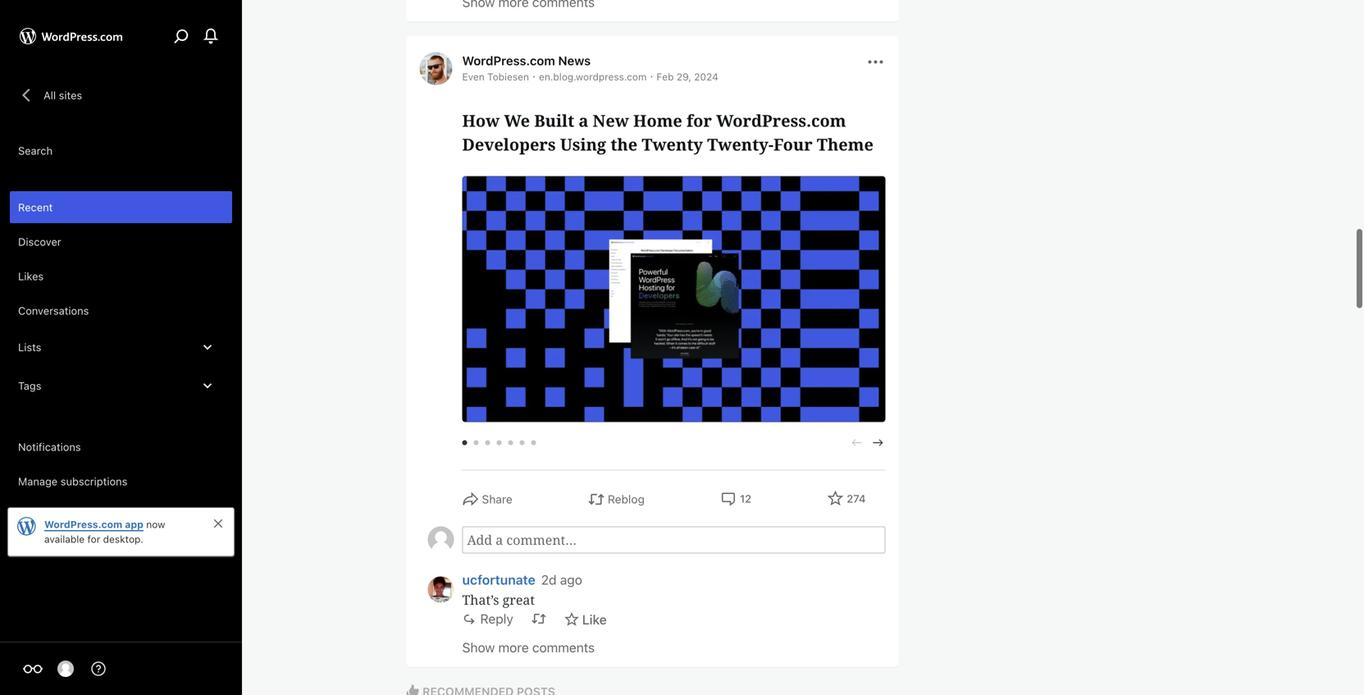 Task type: locate. For each thing, give the bounding box(es) containing it.
recent
[[18, 201, 53, 213]]

0 vertical spatial greg robinson image
[[428, 526, 454, 553]]

built
[[534, 109, 575, 132]]

0 horizontal spatial wordpress.com
[[44, 519, 122, 530]]

group
[[428, 526, 886, 553]]

greg robinson image right reader icon
[[57, 661, 74, 677]]

ucfortunate 2d ago
[[462, 572, 582, 587]]

1 vertical spatial greg robinson image
[[57, 661, 74, 677]]

news
[[558, 53, 591, 68]]

app
[[125, 519, 144, 530]]

all sites
[[43, 89, 82, 101]]

1 horizontal spatial ·
[[650, 69, 654, 82]]

wordpress.com inside wordpress.com news even tobiesen · en.blog.wordpress.com · feb 29, 2024
[[462, 53, 555, 68]]

wordpress.com up four
[[716, 109, 846, 132]]

previous image
[[850, 435, 864, 450]]

developers
[[462, 133, 556, 155]]

ucfortunate image
[[428, 576, 454, 603]]

now
[[146, 519, 165, 530]]

· left feb
[[650, 69, 654, 82]]

0 vertical spatial wordpress.com
[[462, 53, 555, 68]]

a
[[579, 109, 589, 132]]

keyboard_arrow_down image
[[199, 377, 216, 394]]

search
[[18, 144, 53, 157]]

conversations
[[18, 304, 89, 317]]

all
[[43, 89, 56, 101]]

for up twenty
[[687, 109, 712, 132]]

feb
[[657, 71, 674, 82]]

· down wordpress.com news link on the top of the page
[[533, 69, 536, 82]]

sites
[[59, 89, 82, 101]]

like
[[582, 612, 607, 627]]

274 button
[[827, 490, 866, 509]]

even
[[462, 71, 485, 82]]

1 vertical spatial wordpress.com
[[716, 109, 846, 132]]

show more comments
[[462, 639, 595, 655]]

0 vertical spatial for
[[687, 109, 712, 132]]

wordpress.com news link
[[462, 53, 591, 68]]

wordpress.com
[[462, 53, 555, 68], [716, 109, 846, 132], [44, 519, 122, 530]]

1 horizontal spatial for
[[687, 109, 712, 132]]

conversations link
[[10, 295, 232, 327]]

1 · from the left
[[533, 69, 536, 82]]

2 horizontal spatial wordpress.com
[[716, 109, 846, 132]]

ucfortunate link
[[462, 570, 536, 587]]

for inside how we built a new home for wordpress.com developers using the twenty twenty-four theme
[[687, 109, 712, 132]]

1 horizontal spatial wordpress.com
[[462, 53, 555, 68]]

12
[[740, 492, 752, 505]]

for
[[687, 109, 712, 132], [87, 533, 100, 545]]

2 vertical spatial wordpress.com
[[44, 519, 122, 530]]

wordpress.com app
[[44, 519, 144, 530]]

lists
[[18, 341, 41, 353]]

greg robinson image up ucfortunate image
[[428, 526, 454, 553]]

wordpress.com inside how we built a new home for wordpress.com developers using the twenty twenty-four theme
[[716, 109, 846, 132]]

0 horizontal spatial ·
[[533, 69, 536, 82]]

0 horizontal spatial for
[[87, 533, 100, 545]]

·
[[533, 69, 536, 82], [650, 69, 654, 82]]

how we built a new home for wordpress.com developers using the twenty twenty-four theme link
[[462, 109, 886, 156]]

manage subscriptions
[[18, 475, 127, 487]]

wordpress.com up tobiesen
[[462, 53, 555, 68]]

toggle menu image
[[866, 52, 886, 72]]

1 vertical spatial for
[[87, 533, 100, 545]]

Add a comment… text field
[[462, 526, 886, 553]]

2 · from the left
[[650, 69, 654, 82]]

reblog image
[[532, 611, 546, 626]]

that's
[[462, 591, 499, 608]]

29,
[[677, 71, 692, 82]]

even tobiesen image
[[420, 52, 453, 85]]

desktop.
[[103, 533, 143, 545]]

wordpress.com up available
[[44, 519, 122, 530]]

share
[[482, 492, 513, 506]]

for down wordpress.com app on the left bottom of the page
[[87, 533, 100, 545]]

greg robinson image
[[428, 526, 454, 553], [57, 661, 74, 677]]

reply button
[[462, 611, 514, 627]]

available
[[44, 533, 85, 545]]

next image
[[871, 435, 886, 450]]

twenty-
[[707, 133, 774, 155]]

subscriptions
[[61, 475, 127, 487]]

using
[[560, 133, 607, 155]]



Task type: describe. For each thing, give the bounding box(es) containing it.
discover link
[[10, 226, 232, 258]]

keyboard_arrow_down image
[[199, 339, 216, 355]]

how
[[462, 109, 500, 132]]

now available for desktop.
[[44, 519, 165, 545]]

how we built a new home for wordpress.com developers using the twenty twenty-four theme
[[462, 109, 874, 155]]

four
[[774, 133, 813, 155]]

pager controls element
[[462, 435, 886, 450]]

ago
[[560, 572, 582, 587]]

1 horizontal spatial greg robinson image
[[428, 526, 454, 553]]

2d
[[541, 572, 557, 587]]

reader image
[[23, 659, 43, 679]]

tobiesen
[[488, 71, 529, 82]]

even tobiesen link
[[462, 71, 529, 82]]

home
[[634, 109, 683, 132]]

we
[[504, 109, 530, 132]]

12 button
[[721, 490, 752, 507]]

new
[[593, 109, 629, 132]]

274
[[847, 492, 866, 505]]

en.blog.wordpress.com
[[539, 71, 647, 82]]

the
[[611, 133, 638, 155]]

show more comments button
[[462, 635, 595, 660]]

recent link
[[10, 191, 232, 223]]

more
[[499, 639, 529, 655]]

reply
[[480, 611, 514, 627]]

2d ago link
[[541, 572, 582, 587]]

likes
[[18, 270, 44, 282]]

discover
[[18, 236, 61, 248]]

dismiss image
[[212, 517, 225, 530]]

that's great
[[462, 591, 535, 608]]

reblog
[[608, 492, 645, 506]]

great
[[503, 591, 535, 608]]

lists link
[[10, 329, 232, 365]]

notifications
[[18, 441, 81, 453]]

0 horizontal spatial greg robinson image
[[57, 661, 74, 677]]

wordpress.com news even tobiesen · en.blog.wordpress.com · feb 29, 2024
[[462, 53, 719, 82]]

like button
[[564, 611, 607, 628]]

tags link
[[10, 368, 232, 404]]

reblog button
[[588, 490, 645, 508]]

ucfortunate
[[462, 572, 536, 587]]

manage subscriptions link
[[10, 465, 232, 497]]

likes link
[[10, 260, 232, 292]]

wordpress.com for app
[[44, 519, 122, 530]]

2024
[[694, 71, 719, 82]]

twenty
[[642, 133, 703, 155]]

notifications link
[[10, 431, 232, 463]]

manage
[[18, 475, 58, 487]]

all sites link
[[10, 78, 90, 112]]

for inside now available for desktop.
[[87, 533, 100, 545]]

wordpress.com for news
[[462, 53, 555, 68]]

show
[[462, 639, 495, 655]]

en.blog.wordpress.com link
[[539, 71, 647, 82]]

search link
[[10, 135, 232, 167]]

share button
[[462, 490, 513, 508]]

tags
[[18, 380, 41, 392]]

comments
[[532, 639, 595, 655]]

turn this comment into its own post button
[[532, 611, 546, 626]]

feb 29, 2024 link
[[657, 71, 719, 82]]

theme
[[817, 133, 874, 155]]



Task type: vqa. For each thing, say whether or not it's contained in the screenshot.
Dismiss this recommendation icon
no



